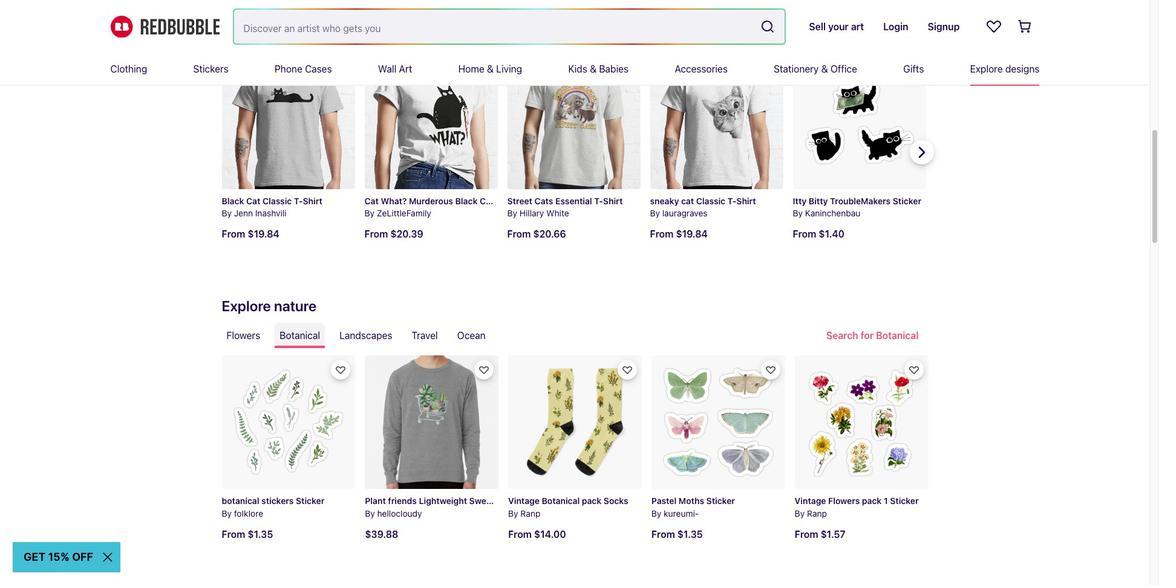 Task type: describe. For each thing, give the bounding box(es) containing it.
from for sneaky cat classic t-shirt by lauragraves
[[650, 229, 674, 240]]

explore for explore designs
[[970, 64, 1003, 74]]

kids
[[568, 64, 587, 74]]

from $20.39
[[365, 229, 423, 240]]

by inside botanical stickers sticker by foikiore
[[222, 509, 232, 519]]

0 horizontal spatial cats
[[222, 19, 252, 35]]

from for street cats essential t-shirt by hillary white
[[507, 229, 531, 240]]

sticker inside pastel moths sticker by kureumi-
[[706, 496, 735, 506]]

stationery
[[774, 64, 819, 74]]

wall art link
[[378, 53, 412, 85]]

office
[[831, 64, 857, 74]]

home
[[458, 64, 484, 74]]

kids & babies
[[568, 64, 629, 74]]

shirt for street cats essential t-shirt by hillary white
[[603, 196, 623, 206]]

street
[[507, 196, 532, 206]]

socks
[[604, 496, 628, 506]]

by inside plant friends lightweight sweatshirt by hellocloudy
[[365, 509, 375, 519]]

itty
[[793, 196, 807, 206]]

from $1.57
[[795, 529, 846, 540]]

inashvili
[[255, 208, 286, 219]]

hillary
[[520, 208, 544, 219]]

menu bar containing clothing
[[110, 53, 1040, 85]]

by inside vintage botanical pack socks by ranp
[[508, 509, 518, 519]]

plant
[[365, 496, 386, 506]]

by inside black cat classic t-shirt by jenn inashvili
[[222, 208, 232, 219]]

street cats essential t-shirt by hillary white
[[507, 196, 623, 219]]

botanical link
[[275, 323, 325, 349]]

by inside pastel moths sticker by kureumi-
[[652, 509, 662, 519]]

from for black cat classic t-shirt by jenn inashvili
[[222, 229, 245, 240]]

vintage botanical pack socks by ranp
[[508, 496, 628, 519]]

black
[[222, 196, 244, 206]]

$20.66
[[533, 229, 566, 240]]

stickers
[[261, 496, 294, 506]]

pastel moths sticker by kureumi-
[[652, 496, 735, 519]]

by zelittlefamily
[[365, 208, 431, 219]]

& for living
[[487, 64, 494, 74]]

$39.88
[[365, 529, 398, 540]]

stickers link
[[193, 53, 228, 85]]

ranp inside vintage flowers pack 1 sticker by ranp
[[807, 509, 827, 519]]

sneaky cat classic t-shirt by lauragraves
[[650, 196, 756, 219]]

from $1.35 for foikiore
[[222, 529, 273, 540]]

shirt for black cat classic t-shirt by jenn inashvili
[[303, 196, 322, 206]]

$1.57
[[821, 529, 846, 540]]

$20.39
[[390, 229, 423, 240]]

from $19.84 for lauragraves
[[650, 229, 708, 240]]

from for vintage botanical pack socks by ranp
[[508, 529, 532, 540]]

white
[[546, 208, 569, 219]]

sneaky
[[650, 196, 679, 206]]

& for babies
[[590, 64, 597, 74]]

shirt for sneaky cat classic t-shirt by lauragraves
[[736, 196, 756, 206]]

clothing link
[[110, 53, 147, 85]]

0 vertical spatial botanical
[[280, 330, 320, 341]]

botanical stickers sticker by foikiore
[[222, 496, 325, 519]]

botanical
[[222, 496, 259, 506]]

stickers
[[193, 64, 228, 74]]

stationery & office
[[774, 64, 857, 74]]

landscapes
[[339, 330, 392, 341]]

black cat classic t-shirt by jenn inashvili
[[222, 196, 322, 219]]

ocean
[[457, 330, 486, 341]]

$19.84 for jenn
[[248, 229, 279, 240]]

t- for inashvili
[[294, 196, 303, 206]]

0 horizontal spatial flowers
[[227, 330, 260, 341]]

living
[[496, 64, 522, 74]]

foikiore
[[234, 509, 263, 519]]

flowers inside vintage flowers pack 1 sticker by ranp
[[828, 496, 860, 506]]

classic for by lauragraves
[[696, 196, 725, 206]]

from $14.00
[[508, 529, 566, 540]]

ocean link
[[452, 323, 491, 349]]

hellocloudy
[[377, 509, 422, 519]]

clothing
[[110, 64, 147, 74]]

gifts
[[903, 64, 924, 74]]

explore for explore nature
[[222, 298, 271, 315]]

essential
[[555, 196, 592, 206]]

lauragraves
[[662, 208, 708, 219]]

& for office
[[821, 64, 828, 74]]

by inside "itty bitty troublemakers sticker by kaninchenbau"
[[793, 208, 803, 219]]

by inside 'sneaky cat classic t-shirt by lauragraves'
[[650, 208, 660, 219]]



Task type: vqa. For each thing, say whether or not it's contained in the screenshot.
Clothing at the left
yes



Task type: locate. For each thing, give the bounding box(es) containing it.
by down itty
[[793, 208, 803, 219]]

from $1.40
[[793, 229, 845, 240]]

Search term search field
[[234, 10, 756, 44]]

stationery & office link
[[774, 53, 857, 85]]

t-
[[294, 196, 303, 206], [594, 196, 603, 206], [728, 196, 736, 206]]

cat
[[246, 196, 260, 206]]

from $19.84 for jenn
[[222, 229, 279, 240]]

explore designs link
[[970, 53, 1040, 85]]

1 horizontal spatial classic
[[696, 196, 725, 206]]

sticker inside "itty bitty troublemakers sticker by kaninchenbau"
[[893, 196, 922, 206]]

t- inside 'sneaky cat classic t-shirt by lauragraves'
[[728, 196, 736, 206]]

itty bitty troublemakers sticker by kaninchenbau
[[793, 196, 922, 219]]

2 ranp from the left
[[807, 509, 827, 519]]

0 horizontal spatial classic
[[263, 196, 292, 206]]

from down foikiore
[[222, 529, 245, 540]]

$1.35 for by foikiore
[[248, 529, 273, 540]]

pack left 1
[[862, 496, 882, 506]]

$19.84 for lauragraves
[[676, 229, 708, 240]]

shirt right cat
[[303, 196, 322, 206]]

$1.35
[[248, 529, 273, 540], [677, 529, 703, 540]]

&
[[487, 64, 494, 74], [590, 64, 597, 74], [821, 64, 828, 74]]

0 horizontal spatial ranp
[[521, 509, 540, 519]]

wall
[[378, 64, 396, 74]]

1 horizontal spatial from $1.35
[[652, 529, 703, 540]]

2 classic from the left
[[696, 196, 725, 206]]

0 horizontal spatial shirt
[[303, 196, 322, 206]]

pastel
[[652, 496, 677, 506]]

cases
[[305, 64, 332, 74]]

botanical
[[280, 330, 320, 341], [542, 496, 580, 506]]

gifts link
[[903, 53, 924, 85]]

bitty
[[809, 196, 828, 206]]

from down kureumi-
[[652, 529, 675, 540]]

kaninchenbau
[[805, 208, 861, 219]]

explore up flowers link at the left bottom
[[222, 298, 271, 315]]

explore designs
[[970, 64, 1040, 74]]

1 horizontal spatial $19.84
[[676, 229, 708, 240]]

from left $14.00
[[508, 529, 532, 540]]

troublemakers
[[830, 196, 891, 206]]

1 ranp from the left
[[521, 509, 540, 519]]

moths
[[679, 496, 704, 506]]

accessories
[[675, 64, 728, 74]]

from $19.84
[[222, 229, 279, 240], [650, 229, 708, 240]]

redbubble logo image
[[110, 16, 219, 38]]

cats up 'hillary'
[[535, 196, 553, 206]]

1 vertical spatial flowers
[[828, 496, 860, 506]]

from for pastel moths sticker by kureumi-
[[652, 529, 675, 540]]

0 vertical spatial explore
[[970, 64, 1003, 74]]

vintage
[[508, 496, 540, 506], [795, 496, 826, 506]]

menu bar
[[110, 53, 1040, 85]]

from for vintage flowers pack 1 sticker by ranp
[[795, 529, 818, 540]]

explore
[[970, 64, 1003, 74], [222, 298, 271, 315]]

1 vertical spatial cats
[[535, 196, 553, 206]]

by
[[222, 208, 232, 219], [365, 208, 375, 219], [507, 208, 517, 219], [650, 208, 660, 219], [793, 208, 803, 219], [222, 509, 232, 519], [365, 509, 375, 519], [508, 509, 518, 519], [652, 509, 662, 519], [795, 509, 805, 519]]

friends
[[388, 496, 417, 506]]

0 vertical spatial cats
[[222, 19, 252, 35]]

from $1.35 down foikiore
[[222, 529, 273, 540]]

sticker right moths
[[706, 496, 735, 506]]

from for itty bitty troublemakers sticker by kaninchenbau
[[793, 229, 816, 240]]

accessories link
[[675, 53, 728, 85]]

vintage inside vintage flowers pack 1 sticker by ranp
[[795, 496, 826, 506]]

vintage flowers pack 1 sticker by ranp
[[795, 496, 919, 519]]

1 & from the left
[[487, 64, 494, 74]]

from down lauragraves
[[650, 229, 674, 240]]

from down the "jenn"
[[222, 229, 245, 240]]

2 shirt from the left
[[603, 196, 623, 206]]

1 t- from the left
[[294, 196, 303, 206]]

by down plant
[[365, 509, 375, 519]]

home & living link
[[458, 53, 522, 85]]

cats up stickers
[[222, 19, 252, 35]]

$1.35 for by kureumi-
[[677, 529, 703, 540]]

lightweight
[[419, 496, 467, 506]]

designs
[[1005, 64, 1040, 74]]

0 horizontal spatial from $19.84
[[222, 229, 279, 240]]

from left $1.57
[[795, 529, 818, 540]]

1 classic from the left
[[263, 196, 292, 206]]

0 horizontal spatial $1.35
[[248, 529, 273, 540]]

1 horizontal spatial cats
[[535, 196, 553, 206]]

flowers link
[[222, 323, 265, 349]]

shirt inside 'sneaky cat classic t-shirt by lauragraves'
[[736, 196, 756, 206]]

3 t- from the left
[[728, 196, 736, 206]]

0 horizontal spatial &
[[487, 64, 494, 74]]

travel
[[412, 330, 438, 341]]

1 horizontal spatial vintage
[[795, 496, 826, 506]]

botanical down nature
[[280, 330, 320, 341]]

& left living
[[487, 64, 494, 74]]

1 vertical spatial botanical
[[542, 496, 580, 506]]

from $19.84 down the "jenn"
[[222, 229, 279, 240]]

& right kids
[[590, 64, 597, 74]]

1 horizontal spatial &
[[590, 64, 597, 74]]

1 vertical spatial explore
[[222, 298, 271, 315]]

jenn
[[234, 208, 253, 219]]

sticker
[[893, 196, 922, 206], [296, 496, 325, 506], [706, 496, 735, 506], [890, 496, 919, 506]]

0 horizontal spatial t-
[[294, 196, 303, 206]]

ranp inside vintage botanical pack socks by ranp
[[521, 509, 540, 519]]

explore inside "link"
[[970, 64, 1003, 74]]

pack left 'socks'
[[582, 496, 602, 506]]

by up from $1.57
[[795, 509, 805, 519]]

1 horizontal spatial t-
[[594, 196, 603, 206]]

1 horizontal spatial flowers
[[828, 496, 860, 506]]

2 horizontal spatial &
[[821, 64, 828, 74]]

by down pastel
[[652, 509, 662, 519]]

cats inside street cats essential t-shirt by hillary white
[[535, 196, 553, 206]]

vintage up from $1.57
[[795, 496, 826, 506]]

from $19.84 down lauragraves
[[650, 229, 708, 240]]

classic up inashvili
[[263, 196, 292, 206]]

1 from $19.84 from the left
[[222, 229, 279, 240]]

botanical inside vintage botanical pack socks by ranp
[[542, 496, 580, 506]]

2 $19.84 from the left
[[676, 229, 708, 240]]

pack for from $14.00
[[582, 496, 602, 506]]

$14.00
[[534, 529, 566, 540]]

sweatshirt
[[469, 496, 513, 506]]

2 $1.35 from the left
[[677, 529, 703, 540]]

from $1.35
[[222, 529, 273, 540], [652, 529, 703, 540]]

0 horizontal spatial botanical
[[280, 330, 320, 341]]

sticker inside botanical stickers sticker by foikiore
[[296, 496, 325, 506]]

by inside street cats essential t-shirt by hillary white
[[507, 208, 517, 219]]

$1.40
[[819, 229, 845, 240]]

2 horizontal spatial shirt
[[736, 196, 756, 206]]

pack inside vintage flowers pack 1 sticker by ranp
[[862, 496, 882, 506]]

by down botanical
[[222, 509, 232, 519]]

pack inside vintage botanical pack socks by ranp
[[582, 496, 602, 506]]

3 shirt from the left
[[736, 196, 756, 206]]

$19.84 down inashvili
[[248, 229, 279, 240]]

phone cases link
[[275, 53, 332, 85]]

t- inside black cat classic t-shirt by jenn inashvili
[[294, 196, 303, 206]]

from down by zelittlefamily
[[365, 229, 388, 240]]

$19.84
[[248, 229, 279, 240], [676, 229, 708, 240]]

shirt right essential
[[603, 196, 623, 206]]

t- inside street cats essential t-shirt by hillary white
[[594, 196, 603, 206]]

$1.35 down kureumi-
[[677, 529, 703, 540]]

$19.84 down lauragraves
[[676, 229, 708, 240]]

sticker right troublemakers
[[893, 196, 922, 206]]

2 from $1.35 from the left
[[652, 529, 703, 540]]

1 horizontal spatial shirt
[[603, 196, 623, 206]]

2 from $19.84 from the left
[[650, 229, 708, 240]]

0 horizontal spatial from $1.35
[[222, 529, 273, 540]]

0 horizontal spatial vintage
[[508, 496, 540, 506]]

from left $1.40 at the top right
[[793, 229, 816, 240]]

1 shirt from the left
[[303, 196, 322, 206]]

travel link
[[407, 323, 443, 349]]

landscapes link
[[335, 323, 397, 349]]

0 horizontal spatial $19.84
[[248, 229, 279, 240]]

2 t- from the left
[[594, 196, 603, 206]]

phone
[[275, 64, 302, 74]]

1 horizontal spatial ranp
[[807, 509, 827, 519]]

1 horizontal spatial explore
[[970, 64, 1003, 74]]

botanical up $14.00
[[542, 496, 580, 506]]

zelittlefamily
[[377, 208, 431, 219]]

phone cases
[[275, 64, 332, 74]]

from $20.66
[[507, 229, 566, 240]]

2 horizontal spatial t-
[[728, 196, 736, 206]]

by down street on the left of page
[[507, 208, 517, 219]]

sticker inside vintage flowers pack 1 sticker by ranp
[[890, 496, 919, 506]]

flowers
[[227, 330, 260, 341], [828, 496, 860, 506]]

1 $1.35 from the left
[[248, 529, 273, 540]]

classic for by jenn inashvili
[[263, 196, 292, 206]]

home & living
[[458, 64, 522, 74]]

vintage for $14.00
[[508, 496, 540, 506]]

by inside vintage flowers pack 1 sticker by ranp
[[795, 509, 805, 519]]

3 & from the left
[[821, 64, 828, 74]]

vintage for $1.57
[[795, 496, 826, 506]]

shirt inside black cat classic t-shirt by jenn inashvili
[[303, 196, 322, 206]]

vintage inside vintage botanical pack socks by ranp
[[508, 496, 540, 506]]

from for botanical stickers sticker by foikiore
[[222, 529, 245, 540]]

t- for white
[[594, 196, 603, 206]]

1 horizontal spatial botanical
[[542, 496, 580, 506]]

nature
[[274, 298, 317, 315]]

by down sweatshirt
[[508, 509, 518, 519]]

classic right cat
[[696, 196, 725, 206]]

flowers up $1.57
[[828, 496, 860, 506]]

shirt
[[303, 196, 322, 206], [603, 196, 623, 206], [736, 196, 756, 206]]

classic inside 'sneaky cat classic t-shirt by lauragraves'
[[696, 196, 725, 206]]

from $1.35 for kureumi-
[[652, 529, 703, 540]]

1 horizontal spatial pack
[[862, 496, 882, 506]]

by down sneaky
[[650, 208, 660, 219]]

cat
[[681, 196, 694, 206]]

shirt left itty
[[736, 196, 756, 206]]

None field
[[234, 10, 785, 44]]

pack
[[582, 496, 602, 506], [862, 496, 882, 506]]

from
[[222, 229, 245, 240], [365, 229, 388, 240], [507, 229, 531, 240], [650, 229, 674, 240], [793, 229, 816, 240], [222, 529, 245, 540], [508, 529, 532, 540], [652, 529, 675, 540], [795, 529, 818, 540]]

art
[[399, 64, 412, 74]]

sticker right 1
[[890, 496, 919, 506]]

kids & babies link
[[568, 53, 629, 85]]

1 horizontal spatial $1.35
[[677, 529, 703, 540]]

explore left designs in the right of the page
[[970, 64, 1003, 74]]

from $1.35 down kureumi-
[[652, 529, 703, 540]]

by down black
[[222, 208, 232, 219]]

from down 'hillary'
[[507, 229, 531, 240]]

vintage up from $14.00
[[508, 496, 540, 506]]

flowers down 'explore nature'
[[227, 330, 260, 341]]

0 horizontal spatial pack
[[582, 496, 602, 506]]

1 from $1.35 from the left
[[222, 529, 273, 540]]

classic inside black cat classic t-shirt by jenn inashvili
[[263, 196, 292, 206]]

& left office
[[821, 64, 828, 74]]

cats
[[222, 19, 252, 35], [535, 196, 553, 206]]

kureumi-
[[664, 509, 699, 519]]

explore nature
[[222, 298, 317, 315]]

wall art
[[378, 64, 412, 74]]

plant friends lightweight sweatshirt by hellocloudy
[[365, 496, 513, 519]]

ranp up from $14.00
[[521, 509, 540, 519]]

1 $19.84 from the left
[[248, 229, 279, 240]]

classic
[[263, 196, 292, 206], [696, 196, 725, 206]]

shirt inside street cats essential t-shirt by hillary white
[[603, 196, 623, 206]]

babies
[[599, 64, 629, 74]]

0 horizontal spatial explore
[[222, 298, 271, 315]]

pack for from $1.57
[[862, 496, 882, 506]]

2 & from the left
[[590, 64, 597, 74]]

1 horizontal spatial from $19.84
[[650, 229, 708, 240]]

sticker right the stickers
[[296, 496, 325, 506]]

ranp up from $1.57
[[807, 509, 827, 519]]

1
[[884, 496, 888, 506]]

by up 'from $20.39'
[[365, 208, 375, 219]]

0 vertical spatial flowers
[[227, 330, 260, 341]]

$1.35 down foikiore
[[248, 529, 273, 540]]



